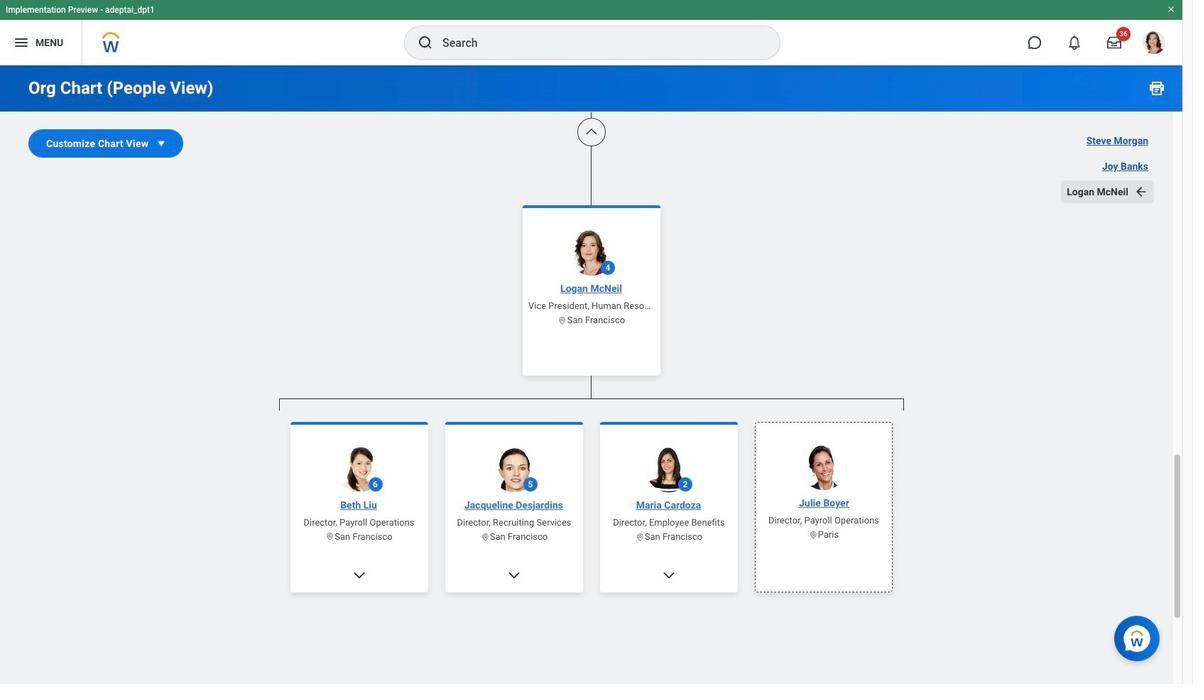 Task type: vqa. For each thing, say whether or not it's contained in the screenshot.
right chevron down icon
yes



Task type: describe. For each thing, give the bounding box(es) containing it.
2 chevron down image from the left
[[507, 568, 521, 582]]

arrow left image
[[1135, 185, 1149, 199]]

notifications large image
[[1068, 36, 1082, 50]]

print org chart image
[[1149, 80, 1166, 97]]

logan mcneil, logan mcneil, 4 direct reports element
[[279, 410, 904, 684]]

1 chevron down image from the left
[[352, 568, 366, 582]]



Task type: locate. For each thing, give the bounding box(es) containing it.
close environment banner image
[[1167, 5, 1176, 14]]

profile logan mcneil image
[[1143, 31, 1166, 57]]

main content
[[0, 0, 1183, 684]]

inbox large image
[[1108, 36, 1122, 50]]

search image
[[417, 34, 434, 51]]

caret down image
[[154, 136, 169, 151]]

3 chevron down image from the left
[[662, 568, 676, 582]]

location image
[[558, 315, 567, 325], [809, 530, 818, 539], [326, 532, 335, 541], [481, 532, 490, 541]]

Search Workday  search field
[[443, 27, 751, 58]]

location image
[[635, 532, 645, 541]]

0 horizontal spatial chevron down image
[[352, 568, 366, 582]]

chevron up image
[[584, 125, 599, 139]]

2 horizontal spatial chevron down image
[[662, 568, 676, 582]]

chevron down image
[[352, 568, 366, 582], [507, 568, 521, 582], [662, 568, 676, 582]]

1 horizontal spatial chevron down image
[[507, 568, 521, 582]]

justify image
[[13, 34, 30, 51]]

banner
[[0, 0, 1183, 65]]



